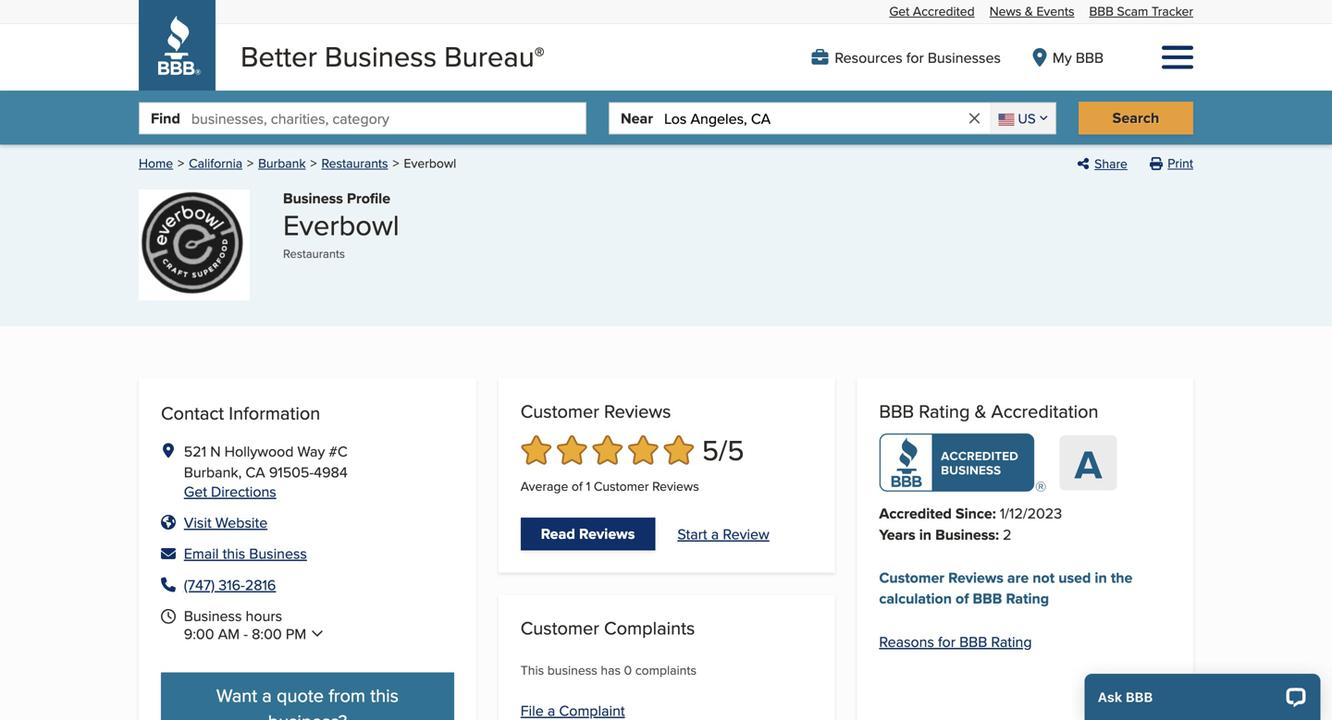 Task type: vqa. For each thing, say whether or not it's contained in the screenshot.
Customer Complaints
yes



Task type: locate. For each thing, give the bounding box(es) containing it.
a
[[711, 524, 719, 545], [262, 682, 272, 709]]

reviews up the start
[[652, 477, 699, 496]]

1 vertical spatial rating
[[1006, 588, 1049, 609]]

1 horizontal spatial for
[[938, 631, 956, 652]]

accredited up businesses
[[913, 2, 975, 20]]

get up resources for businesses link
[[889, 2, 910, 20]]

bbb left the scam
[[1089, 2, 1114, 20]]

read
[[541, 523, 575, 545]]

customer
[[521, 398, 599, 425], [594, 477, 649, 496], [879, 567, 945, 589], [521, 615, 599, 641]]

home
[[139, 154, 173, 172]]

get directions link
[[184, 481, 276, 502]]

complaints
[[635, 661, 697, 680]]

this right from
[[370, 682, 399, 709]]

1 vertical spatial in
[[1095, 567, 1107, 589]]

read reviews link
[[521, 518, 655, 551]]

0 horizontal spatial of
[[572, 477, 583, 496]]

1 vertical spatial for
[[938, 631, 956, 652]]

bbb scam tracker link
[[1089, 2, 1193, 20]]

are
[[1007, 567, 1029, 589]]

bbb down customer reviews are not used in the calculation of bbb rating on the right bottom of the page
[[959, 631, 987, 652]]

customer reviews
[[521, 398, 671, 425]]

1 vertical spatial this
[[370, 682, 399, 709]]

of left 1
[[572, 477, 583, 496]]

near
[[621, 107, 653, 129]]

bbb left are
[[973, 588, 1002, 609]]

1 vertical spatial a
[[262, 682, 272, 709]]

restaurants
[[321, 154, 388, 172], [283, 245, 345, 262]]

scam
[[1117, 2, 1148, 20]]

restaurants link
[[321, 154, 388, 172]]

business inside the "accredited since : 1/12/2023 years in business : 2"
[[935, 524, 995, 546]]

316-
[[219, 574, 245, 596]]

0 vertical spatial everbowl
[[404, 154, 456, 172]]

of up reasons for bbb rating
[[956, 588, 969, 609]]

directions
[[211, 481, 276, 502]]

customer complaints
[[521, 615, 695, 641]]

1 horizontal spatial in
[[1095, 567, 1107, 589]]

0 horizontal spatial &
[[975, 398, 986, 425]]

used
[[1058, 567, 1091, 589]]

business hours
[[243, 693, 347, 714]]

news
[[989, 2, 1021, 20]]

in for used
[[1095, 567, 1107, 589]]

get accredited
[[889, 2, 975, 20]]

this
[[521, 661, 544, 680]]

better
[[241, 36, 317, 76]]

customer for customer reviews
[[521, 398, 599, 425]]

in inside customer reviews are not used in the calculation of bbb rating
[[1095, 567, 1107, 589]]

0 vertical spatial a
[[711, 524, 719, 545]]

contact information
[[161, 400, 320, 427]]

1 vertical spatial everbowl
[[283, 204, 399, 245]]

accredited
[[913, 2, 975, 20], [879, 503, 952, 525]]

accredited left since
[[879, 503, 952, 525]]

way
[[297, 441, 325, 462]]

burbank
[[258, 154, 306, 172], [184, 462, 238, 483]]

1 vertical spatial &
[[975, 398, 986, 425]]

reviews down average of 1 customer reviews
[[579, 523, 635, 545]]

&
[[1025, 2, 1033, 20], [975, 398, 986, 425]]

2 vertical spatial rating
[[991, 631, 1032, 652]]

of inside customer reviews are not used in the calculation of bbb rating
[[956, 588, 969, 609]]

pm
[[286, 624, 306, 645]]

for right resources
[[906, 47, 924, 68]]

for right the "reasons"
[[938, 631, 956, 652]]

email this business button
[[161, 543, 454, 564]]

for
[[906, 47, 924, 68], [938, 631, 956, 652]]

hours
[[307, 693, 347, 714]]

years
[[879, 524, 915, 546]]

from
[[329, 682, 365, 709]]

burbank link
[[258, 154, 306, 172]]

in
[[919, 524, 932, 546], [1095, 567, 1107, 589]]

email this business
[[184, 543, 307, 564]]

bbb right my
[[1076, 47, 1104, 68]]

-
[[243, 624, 248, 645]]

resources
[[835, 47, 903, 68]]

email
[[184, 543, 219, 564]]

business
[[325, 36, 437, 76], [283, 187, 343, 209], [935, 524, 995, 546], [249, 543, 307, 564], [184, 605, 242, 627], [243, 693, 303, 714]]

1 vertical spatial restaurants
[[283, 245, 345, 262]]

average of 1 customer reviews
[[521, 477, 699, 496]]

reviews up average of 1 customer reviews
[[604, 398, 671, 425]]

customer down years at the bottom of page
[[879, 567, 945, 589]]

get up visit
[[184, 481, 207, 502]]

1 horizontal spatial a
[[711, 524, 719, 545]]

rating left used
[[1006, 588, 1049, 609]]

in left the on the bottom of the page
[[1095, 567, 1107, 589]]

0 horizontal spatial in
[[919, 524, 932, 546]]

everbowl
[[404, 154, 456, 172], [283, 204, 399, 245]]

1 horizontal spatial &
[[1025, 2, 1033, 20]]

a inside want a quote from this business?
[[262, 682, 272, 709]]

US field
[[990, 103, 1055, 133]]

my bbb
[[1053, 47, 1104, 68]]

a right want
[[262, 682, 272, 709]]

bbb scam tracker
[[1089, 2, 1193, 20]]

reviews inside customer reviews are not used in the calculation of bbb rating
[[948, 567, 1003, 589]]

customer up average
[[521, 398, 599, 425]]

since
[[956, 503, 992, 525]]

this
[[223, 543, 245, 564], [370, 682, 399, 709]]

rating down customer reviews are not used in the calculation of bbb rating on the right bottom of the page
[[991, 631, 1032, 652]]

read reviews
[[541, 523, 635, 545]]

visit website
[[184, 512, 268, 533]]

0 vertical spatial for
[[906, 47, 924, 68]]

in right years at the bottom of page
[[919, 524, 932, 546]]

hours
[[246, 605, 282, 627]]

& up the bbb accredited business image
[[975, 398, 986, 425]]

1 vertical spatial get
[[184, 481, 207, 502]]

,
[[238, 462, 242, 483]]

1 horizontal spatial of
[[956, 588, 969, 609]]

0 horizontal spatial burbank
[[184, 462, 238, 483]]

reviews left are
[[948, 567, 1003, 589]]

0 horizontal spatial a
[[262, 682, 272, 709]]

& right news
[[1025, 2, 1033, 20]]

want a quote from this business?
[[216, 682, 399, 721]]

get inside the 521 n hollywood way #c burbank , ca 91505-4984 get directions
[[184, 481, 207, 502]]

0 horizontal spatial get
[[184, 481, 207, 502]]

business inside business profile everbowl restaurants
[[283, 187, 343, 209]]

0 vertical spatial get
[[889, 2, 910, 20]]

1 vertical spatial accredited
[[879, 503, 952, 525]]

everbowl down find search field
[[404, 154, 456, 172]]

1 vertical spatial burbank
[[184, 462, 238, 483]]

4984
[[314, 462, 348, 483]]

in inside the "accredited since : 1/12/2023 years in business : 2"
[[919, 524, 932, 546]]

0 horizontal spatial for
[[906, 47, 924, 68]]

reasons for bbb rating
[[879, 631, 1032, 652]]

customer inside customer reviews are not used in the calculation of bbb rating
[[879, 567, 945, 589]]

a right the start
[[711, 524, 719, 545]]

521
[[184, 441, 206, 462]]

rating up the bbb accredited business image
[[919, 398, 970, 425]]

this business has 0 complaints
[[521, 661, 697, 680]]

customer up business
[[521, 615, 599, 641]]

this up 316- at the left of page
[[223, 543, 245, 564]]

1 horizontal spatial this
[[370, 682, 399, 709]]

0 vertical spatial this
[[223, 543, 245, 564]]

0 vertical spatial in
[[919, 524, 932, 546]]

1 horizontal spatial everbowl
[[404, 154, 456, 172]]

rating inside customer reviews are not used in the calculation of bbb rating
[[1006, 588, 1049, 609]]

1 vertical spatial of
[[956, 588, 969, 609]]

a
[[1075, 436, 1102, 494]]

businesses
[[928, 47, 1001, 68]]

bbb
[[1089, 2, 1114, 20], [1076, 47, 1104, 68], [879, 398, 914, 425], [973, 588, 1002, 609], [959, 631, 987, 652]]

for for resources
[[906, 47, 924, 68]]

0 vertical spatial accredited
[[913, 2, 975, 20]]

1/12/2023
[[1000, 503, 1062, 524]]

1 horizontal spatial burbank
[[258, 154, 306, 172]]

everbowl down restaurants link at left top
[[283, 204, 399, 245]]

reviews
[[604, 398, 671, 425], [652, 477, 699, 496], [579, 523, 635, 545], [948, 567, 1003, 589]]

91505-
[[269, 462, 314, 483]]

search button
[[1079, 102, 1193, 134]]

0 vertical spatial burbank
[[258, 154, 306, 172]]



Task type: describe. For each thing, give the bounding box(es) containing it.
share
[[1094, 154, 1128, 173]]

print button
[[1150, 154, 1193, 172]]

bbb accredited business image
[[879, 434, 1046, 492]]

reviews for customer reviews
[[604, 398, 671, 425]]

1 horizontal spatial get
[[889, 2, 910, 20]]

0 vertical spatial rating
[[919, 398, 970, 425]]

business profile everbowl restaurants
[[283, 187, 399, 262]]

contact
[[161, 400, 224, 427]]

customer reviews are not used in the calculation of bbb rating
[[879, 567, 1133, 609]]

accreditation
[[991, 398, 1099, 425]]

business?
[[268, 708, 347, 721]]

business hours
[[184, 605, 282, 627]]

521 n hollywood way #c burbank , ca 91505-4984 get directions
[[184, 441, 348, 502]]

quote
[[277, 682, 324, 709]]

bbb inside customer reviews are not used in the calculation of bbb rating
[[973, 588, 1002, 609]]

in for years
[[919, 524, 932, 546]]

(747)
[[184, 574, 215, 596]]

visit website link
[[184, 512, 268, 533]]

us
[[1018, 108, 1036, 128]]

n
[[210, 441, 221, 462]]

customer for customer complaints
[[521, 615, 599, 641]]

news & events
[[989, 2, 1074, 20]]

visit
[[184, 512, 212, 533]]

has
[[601, 661, 621, 680]]

home link
[[139, 154, 173, 172]]

website
[[215, 512, 268, 533]]

reviews for read reviews
[[579, 523, 635, 545]]

9:00 am - 8:00 pm
[[184, 624, 306, 645]]

tracker
[[1152, 2, 1193, 20]]

ca
[[246, 462, 265, 483]]

a for want
[[262, 682, 272, 709]]

accredited inside the "accredited since : 1/12/2023 years in business : 2"
[[879, 503, 952, 525]]

start a review link
[[678, 524, 769, 545]]

bbb up the bbb accredited business image
[[879, 398, 914, 425]]

0 vertical spatial restaurants
[[321, 154, 388, 172]]

my bbb button
[[1030, 47, 1104, 68]]

get accredited link
[[889, 2, 975, 20]]

print
[[1168, 154, 1193, 172]]

review
[[723, 524, 769, 545]]

2
[[1003, 524, 1012, 545]]

8:00
[[252, 624, 282, 645]]

customer for customer reviews are not used in the calculation of bbb rating
[[879, 567, 945, 589]]

complaints
[[604, 615, 695, 641]]

information
[[229, 400, 320, 427]]

#c
[[329, 441, 348, 462]]

news & events link
[[989, 2, 1074, 20]]

restaurants inside business profile everbowl restaurants
[[283, 245, 345, 262]]

business
[[547, 661, 597, 680]]

Find search field
[[191, 103, 586, 133]]

am
[[218, 624, 240, 645]]

average
[[521, 477, 568, 496]]

0
[[624, 661, 632, 680]]

0 horizontal spatial this
[[223, 543, 245, 564]]

9:00
[[184, 624, 214, 645]]

start
[[678, 524, 707, 545]]

customer right 1
[[594, 477, 649, 496]]

a link
[[1060, 436, 1117, 494]]

reasons for bbb rating link
[[879, 631, 1032, 652]]

this inside want a quote from this business?
[[370, 682, 399, 709]]

accredited since : 1/12/2023 years in business : 2
[[879, 503, 1062, 546]]

0 horizontal spatial everbowl
[[283, 204, 399, 245]]

resources for businesses
[[835, 47, 1001, 68]]

events
[[1036, 2, 1074, 20]]

clear search image
[[966, 110, 983, 127]]

search
[[1112, 107, 1159, 129]]

profile
[[347, 187, 390, 209]]

reviews for customer reviews are not used in the calculation of bbb rating
[[948, 567, 1003, 589]]

not
[[1033, 567, 1055, 589]]

bbb rating & accreditation
[[879, 398, 1099, 425]]

reasons
[[879, 631, 934, 652]]

for for reasons
[[938, 631, 956, 652]]

5/5
[[702, 430, 744, 471]]

start a review
[[678, 524, 769, 545]]

calculation
[[879, 588, 952, 609]]

bureau
[[444, 36, 534, 76]]

(747) 316-2816
[[184, 574, 276, 596]]

Near field
[[664, 103, 966, 133]]

hollywood
[[224, 441, 294, 462]]

better business bureau ®
[[241, 36, 545, 76]]

burbank inside the 521 n hollywood way #c burbank , ca 91505-4984 get directions
[[184, 462, 238, 483]]

a for start
[[711, 524, 719, 545]]

want
[[216, 682, 257, 709]]

0 vertical spatial of
[[572, 477, 583, 496]]

find
[[151, 107, 180, 129]]

0 vertical spatial &
[[1025, 2, 1033, 20]]

california
[[189, 154, 242, 172]]

®
[[534, 40, 545, 68]]

2816
[[245, 574, 276, 596]]



